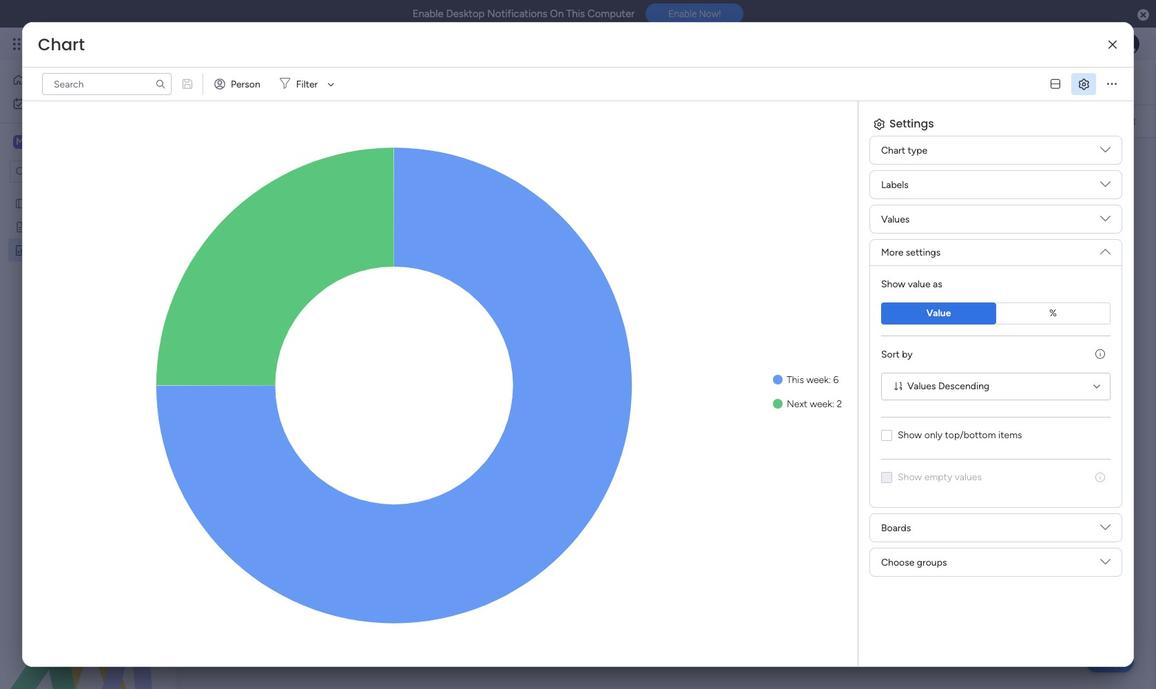 Task type: describe. For each thing, give the bounding box(es) containing it.
1 vertical spatial this
[[787, 374, 804, 386]]

value
[[927, 307, 952, 319]]

desktop
[[446, 8, 485, 20]]

lottie animation image
[[0, 550, 176, 689]]

enable for enable desktop notifications on this computer
[[413, 8, 444, 20]]

my work option
[[8, 92, 167, 114]]

my for my work
[[32, 97, 45, 109]]

view
[[618, 77, 639, 88]]

Chart field
[[34, 33, 88, 56]]

board
[[68, 197, 93, 209]]

1 vertical spatial new
[[32, 244, 53, 256]]

2
[[837, 398, 842, 410]]

lottie animation element
[[0, 550, 176, 689]]

settings
[[906, 247, 941, 258]]

%
[[1050, 307, 1057, 319]]

: for this week
[[829, 374, 831, 386]]

more dots image
[[1108, 79, 1117, 89]]

dapulse dropdown down arrow image for choose groups
[[1101, 557, 1111, 572]]

v2 info image
[[1096, 349, 1105, 360]]

enable for enable now!
[[669, 8, 697, 19]]

next week : 2
[[787, 398, 842, 410]]

more
[[881, 247, 904, 258]]

monday
[[61, 36, 109, 52]]

view button
[[612, 72, 646, 94]]

enable desktop notifications on this computer
[[413, 8, 635, 20]]

public board image for meeting notes
[[14, 220, 28, 233]]

enable now! button
[[646, 4, 744, 24]]

show for show only top/bottom items
[[898, 429, 922, 441]]

by
[[902, 349, 913, 360]]

value button
[[881, 303, 997, 325]]

values descending
[[908, 380, 990, 392]]

chart for chart
[[38, 33, 85, 56]]

my work
[[32, 97, 68, 109]]

sort by
[[881, 349, 913, 360]]

week for next week
[[810, 398, 832, 410]]

person
[[231, 78, 260, 90]]

items
[[999, 429, 1022, 441]]

dapulse close image
[[1138, 8, 1150, 22]]

next
[[787, 398, 808, 410]]

week for this week
[[807, 374, 829, 386]]

enable now!
[[669, 8, 721, 19]]

value
[[908, 278, 931, 290]]

new dashboard inside new dashboard banner
[[207, 67, 380, 98]]

share
[[1070, 76, 1095, 88]]

workspace selection element
[[13, 134, 115, 152]]

v2 info image
[[1096, 472, 1105, 484]]

as
[[933, 278, 943, 290]]

0 vertical spatial this
[[567, 8, 585, 20]]

filter button
[[274, 73, 339, 95]]

New Dashboard field
[[204, 67, 384, 98]]

filter
[[296, 78, 318, 90]]

list box containing my first board
[[0, 188, 176, 448]]

first
[[48, 197, 65, 209]]

sort
[[881, 349, 900, 360]]

workspace image
[[13, 134, 27, 150]]

Search in workspace field
[[29, 164, 115, 180]]

new dashboard banner
[[183, 61, 1156, 138]]

show only top/bottom items
[[898, 429, 1022, 441]]

new dashboard inside list box
[[32, 244, 101, 256]]

groups
[[917, 557, 947, 568]]

dapulse dropdown down arrow image for labels
[[1101, 179, 1111, 195]]

values
[[955, 472, 982, 483]]



Task type: vqa. For each thing, say whether or not it's contained in the screenshot.
the rightmost Filter POPUP BUTTON
no



Task type: locate. For each thing, give the bounding box(es) containing it.
1 horizontal spatial :
[[832, 398, 835, 410]]

1 vertical spatial week
[[810, 398, 832, 410]]

values for values descending
[[908, 380, 936, 392]]

my inside list box
[[32, 197, 46, 209]]

3 dapulse dropdown down arrow image from the top
[[1101, 241, 1111, 257]]

0 vertical spatial new
[[207, 67, 254, 98]]

v2 number desc image
[[895, 382, 902, 391]]

show left only
[[898, 429, 922, 441]]

Filter dashboard by text search field
[[42, 73, 172, 95]]

chart up home
[[38, 33, 85, 56]]

1 horizontal spatial dashboard
[[260, 67, 380, 98]]

0 horizontal spatial new dashboard
[[32, 244, 101, 256]]

enable left the desktop
[[413, 8, 444, 20]]

dapulse dropdown down arrow image for more settings
[[1101, 241, 1111, 257]]

labels
[[881, 179, 909, 191]]

show for show value as
[[881, 278, 906, 290]]

my for my first board
[[32, 197, 46, 209]]

1 vertical spatial values
[[908, 380, 936, 392]]

dashboard
[[260, 67, 380, 98], [55, 244, 101, 256]]

values up more
[[881, 213, 910, 225]]

1 vertical spatial public board image
[[14, 220, 28, 233]]

enable
[[413, 8, 444, 20], [669, 8, 697, 19]]

0 horizontal spatial chart
[[38, 33, 85, 56]]

computer
[[588, 8, 635, 20]]

: left 2
[[832, 398, 835, 410]]

main
[[32, 135, 56, 148]]

on
[[550, 8, 564, 20]]

public dashboard image
[[14, 243, 28, 256]]

add to favorites image
[[392, 75, 405, 89]]

1 horizontal spatial this
[[787, 374, 804, 386]]

values right v2 number desc image
[[908, 380, 936, 392]]

more settings
[[881, 247, 941, 258]]

0 vertical spatial new dashboard
[[207, 67, 380, 98]]

descending
[[939, 380, 990, 392]]

m
[[16, 136, 24, 147]]

my
[[32, 97, 45, 109], [32, 197, 46, 209]]

week
[[807, 374, 829, 386], [810, 398, 832, 410]]

help
[[1098, 654, 1123, 668]]

home option
[[8, 69, 167, 91]]

enable inside button
[[669, 8, 697, 19]]

1 horizontal spatial new dashboard
[[207, 67, 380, 98]]

v2 split view image
[[1051, 79, 1061, 89]]

0 vertical spatial dashboard
[[260, 67, 380, 98]]

1 dapulse dropdown down arrow image from the top
[[1101, 145, 1111, 160]]

choose groups
[[881, 557, 947, 568]]

:
[[829, 374, 831, 386], [832, 398, 835, 410]]

0 vertical spatial values
[[881, 213, 910, 225]]

2 public board image from the top
[[14, 220, 28, 233]]

4 dapulse dropdown down arrow image from the top
[[1101, 522, 1111, 538]]

settings image
[[1123, 114, 1137, 128]]

notifications
[[487, 8, 548, 20]]

new inside banner
[[207, 67, 254, 98]]

dapulse dropdown down arrow image for values
[[1101, 214, 1111, 229]]

dapulse dropdown down arrow image for boards
[[1101, 522, 1111, 538]]

2 vertical spatial show
[[898, 472, 922, 483]]

chart type
[[881, 144, 928, 156]]

1 vertical spatial dapulse dropdown down arrow image
[[1101, 557, 1111, 572]]

my work link
[[8, 92, 167, 114]]

this up next
[[787, 374, 804, 386]]

0 vertical spatial :
[[829, 374, 831, 386]]

show for show empty values
[[898, 472, 922, 483]]

week left 2
[[810, 398, 832, 410]]

work
[[47, 97, 68, 109]]

0 vertical spatial dapulse dropdown down arrow image
[[1101, 179, 1111, 195]]

0 vertical spatial show
[[881, 278, 906, 290]]

0 vertical spatial chart
[[38, 33, 85, 56]]

show
[[881, 278, 906, 290], [898, 429, 922, 441], [898, 472, 922, 483]]

boards
[[881, 522, 911, 534]]

0 vertical spatial public board image
[[14, 196, 28, 210]]

option
[[0, 191, 176, 193]]

search image
[[155, 79, 166, 90]]

monday button
[[36, 26, 220, 62]]

dapulse dropdown down arrow image
[[1101, 145, 1111, 160], [1101, 214, 1111, 229], [1101, 241, 1111, 257], [1101, 522, 1111, 538]]

type
[[908, 144, 928, 156]]

show left 'empty'
[[898, 472, 922, 483]]

settings
[[890, 116, 934, 132]]

1 public board image from the top
[[14, 196, 28, 210]]

0 horizontal spatial dashboard
[[55, 244, 101, 256]]

1 vertical spatial dashboard
[[55, 244, 101, 256]]

meeting
[[32, 221, 68, 232]]

Filter dashboard by text search field
[[411, 110, 541, 132]]

dapulse dropdown down arrow image
[[1101, 179, 1111, 195], [1101, 557, 1111, 572]]

now!
[[699, 8, 721, 19]]

select product image
[[12, 37, 26, 51]]

chart left type
[[881, 144, 906, 156]]

public board image for my first board
[[14, 196, 28, 210]]

dashboard inside list box
[[55, 244, 101, 256]]

my left first
[[32, 197, 46, 209]]

1 vertical spatial new dashboard
[[32, 244, 101, 256]]

empty
[[925, 472, 953, 483]]

this
[[567, 8, 585, 20], [787, 374, 804, 386]]

public board image up public dashboard icon
[[14, 220, 28, 233]]

0 horizontal spatial new
[[32, 244, 53, 256]]

public board image left first
[[14, 196, 28, 210]]

this right on
[[567, 8, 585, 20]]

chart
[[38, 33, 85, 56], [881, 144, 906, 156]]

0 horizontal spatial this
[[567, 8, 585, 20]]

meeting notes
[[32, 221, 97, 232]]

6
[[834, 374, 839, 386]]

: for next week
[[832, 398, 835, 410]]

kendall parks image
[[1118, 33, 1140, 55]]

notes
[[70, 221, 97, 232]]

0 horizontal spatial :
[[829, 374, 831, 386]]

1 vertical spatial chart
[[881, 144, 906, 156]]

help button
[[1086, 650, 1134, 673]]

None search field
[[42, 73, 172, 95]]

1 vertical spatial my
[[32, 197, 46, 209]]

new dashboard
[[207, 67, 380, 98], [32, 244, 101, 256]]

values
[[881, 213, 910, 225], [908, 380, 936, 392]]

2 dapulse dropdown down arrow image from the top
[[1101, 557, 1111, 572]]

chart for chart type
[[881, 144, 906, 156]]

week left '6'
[[807, 374, 829, 386]]

0 vertical spatial my
[[32, 97, 45, 109]]

this week : 6
[[787, 374, 839, 386]]

0 horizontal spatial enable
[[413, 8, 444, 20]]

0 vertical spatial week
[[807, 374, 829, 386]]

dapulse dropdown down arrow image for chart type
[[1101, 145, 1111, 160]]

home link
[[8, 69, 167, 91]]

1 vertical spatial show
[[898, 429, 922, 441]]

dashboard inside banner
[[260, 67, 380, 98]]

top/bottom
[[945, 429, 996, 441]]

only
[[925, 429, 943, 441]]

: left '6'
[[829, 374, 831, 386]]

values for values
[[881, 213, 910, 225]]

show left value
[[881, 278, 906, 290]]

share button
[[1045, 71, 1101, 93]]

show value as
[[881, 278, 943, 290]]

my left "work"
[[32, 97, 45, 109]]

main workspace
[[32, 135, 113, 148]]

1 vertical spatial :
[[832, 398, 835, 410]]

my first board
[[32, 197, 93, 209]]

dapulse x slim image
[[1109, 40, 1117, 50]]

new
[[207, 67, 254, 98], [32, 244, 53, 256]]

list box
[[0, 188, 176, 448]]

enable left now! at right
[[669, 8, 697, 19]]

1 horizontal spatial new
[[207, 67, 254, 98]]

workspace
[[59, 135, 113, 148]]

2 dapulse dropdown down arrow image from the top
[[1101, 214, 1111, 229]]

arrow down image
[[323, 76, 339, 92]]

% button
[[997, 303, 1111, 325]]

1 horizontal spatial chart
[[881, 144, 906, 156]]

1 horizontal spatial enable
[[669, 8, 697, 19]]

choose
[[881, 557, 915, 568]]

home
[[30, 74, 57, 85]]

person button
[[209, 73, 269, 95]]

show empty values
[[898, 472, 982, 483]]

my inside option
[[32, 97, 45, 109]]

1 dapulse dropdown down arrow image from the top
[[1101, 179, 1111, 195]]

public board image
[[14, 196, 28, 210], [14, 220, 28, 233]]



